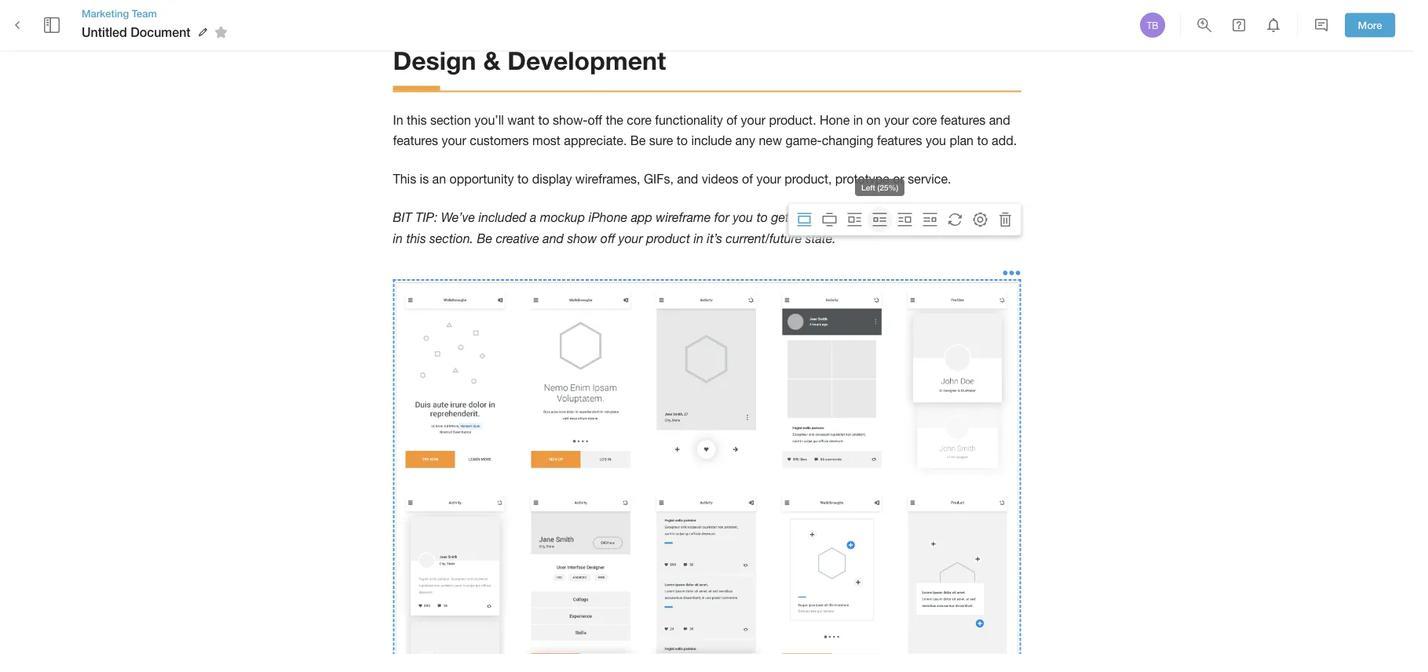 Task type: vqa. For each thing, say whether or not it's contained in the screenshot.
FOLDER TITLE text box
no



Task type: describe. For each thing, give the bounding box(es) containing it.
wireframes,
[[576, 172, 640, 187]]

or
[[893, 172, 905, 187]]

mockup
[[540, 210, 585, 225]]

in inside in this section you'll want to show-off the core functionality of your product. hone in on your core features and features your customers most appreciate. be sure to include any new game-changing features you plan to add.
[[853, 113, 863, 128]]

service.
[[908, 172, 951, 187]]

design
[[393, 46, 476, 76]]

this inside bit tip: we've included a mockup iphone app wireframe for you to get a general sense of what you can display in this section. be creative and show off your product in it's current/future state.
[[406, 232, 426, 246]]

app
[[631, 210, 653, 225]]

it's
[[707, 232, 722, 246]]

of inside in this section you'll want to show-off the core functionality of your product. hone in on your core features and features your customers most appreciate. be sure to include any new game-changing features you plan to add.
[[727, 113, 738, 128]]

0 vertical spatial display
[[532, 172, 572, 187]]

you inside in this section you'll want to show-off the core functionality of your product. hone in on your core features and features your customers most appreciate. be sure to include any new game-changing features you plan to add.
[[926, 134, 946, 148]]

videos
[[702, 172, 739, 187]]

for
[[714, 210, 730, 225]]

section.
[[430, 232, 474, 246]]

product.
[[769, 113, 816, 128]]

this inside in this section you'll want to show-off the core functionality of your product. hone in on your core features and features your customers most appreciate. be sure to include any new game-changing features you plan to add.
[[407, 113, 427, 128]]

your down section
[[442, 134, 466, 148]]

to right opportunity
[[518, 172, 529, 187]]

1 horizontal spatial and
[[677, 172, 698, 187]]

tb button
[[1138, 10, 1168, 40]]

design & development
[[393, 46, 666, 76]]

most
[[532, 134, 561, 148]]

off inside bit tip: we've included a mockup iphone app wireframe for you to get a general sense of what you can display in this section. be creative and show off your product in it's current/future state.
[[601, 232, 615, 246]]

product
[[647, 232, 690, 246]]

this
[[393, 172, 416, 187]]

this is an opportunity to display wireframes, gifs, and videos of your product, prototype or service.
[[393, 172, 951, 187]]

appreciate.
[[564, 134, 627, 148]]

bit tip: we've included a mockup iphone app wireframe for you to get a general sense of what you can display in this section. be creative and show off your product in it's current/future state.
[[393, 210, 1019, 246]]

what
[[898, 210, 925, 225]]

show
[[567, 232, 597, 246]]

2 horizontal spatial features
[[941, 113, 986, 128]]

we've
[[441, 210, 475, 225]]

the
[[606, 113, 624, 128]]

1 core from the left
[[627, 113, 652, 128]]

bit
[[393, 210, 412, 225]]

display inside bit tip: we've included a mockup iphone app wireframe for you to get a general sense of what you can display in this section. be creative and show off your product in it's current/future state.
[[976, 210, 1015, 225]]

iphone
[[589, 210, 628, 225]]

marketing
[[82, 7, 129, 19]]

1 horizontal spatial features
[[877, 134, 922, 148]]

and inside in this section you'll want to show-off the core functionality of your product. hone in on your core features and features your customers most appreciate. be sure to include any new game-changing features you plan to add.
[[989, 113, 1011, 128]]

an
[[432, 172, 446, 187]]

1 horizontal spatial in
[[694, 232, 704, 246]]

to up most
[[538, 113, 549, 128]]

marketing team
[[82, 7, 157, 19]]

included
[[479, 210, 527, 225]]

to inside bit tip: we've included a mockup iphone app wireframe for you to get a general sense of what you can display in this section. be creative and show off your product in it's current/future state.
[[757, 210, 768, 225]]

untitled
[[82, 25, 127, 40]]

any
[[735, 134, 755, 148]]

hone
[[820, 113, 850, 128]]

&
[[483, 46, 501, 76]]

include
[[691, 134, 732, 148]]

section
[[430, 113, 471, 128]]

on
[[867, 113, 881, 128]]

you left can
[[929, 210, 949, 225]]

document
[[131, 25, 191, 40]]

gifs,
[[644, 172, 674, 187]]

opportunity
[[450, 172, 514, 187]]

be inside bit tip: we've included a mockup iphone app wireframe for you to get a general sense of what you can display in this section. be creative and show off your product in it's current/future state.
[[477, 232, 492, 246]]

more
[[1358, 19, 1383, 31]]



Task type: locate. For each thing, give the bounding box(es) containing it.
development
[[508, 46, 666, 76]]

current/future
[[726, 232, 802, 246]]

changing
[[822, 134, 874, 148]]

sense
[[848, 210, 880, 225]]

and right gifs,
[[677, 172, 698, 187]]

and
[[989, 113, 1011, 128], [677, 172, 698, 187], [543, 232, 564, 246]]

off inside in this section you'll want to show-off the core functionality of your product. hone in on your core features and features your customers most appreciate. be sure to include any new game-changing features you plan to add.
[[588, 113, 602, 128]]

1 vertical spatial off
[[601, 232, 615, 246]]

and up add.
[[989, 113, 1011, 128]]

to right sure
[[677, 134, 688, 148]]

be down included
[[477, 232, 492, 246]]

of left "what"
[[884, 210, 895, 225]]

this
[[407, 113, 427, 128], [406, 232, 426, 246]]

your
[[741, 113, 766, 128], [884, 113, 909, 128], [442, 134, 466, 148], [757, 172, 781, 187], [619, 232, 643, 246]]

your down app
[[619, 232, 643, 246]]

features down in
[[393, 134, 438, 148]]

2 horizontal spatial in
[[853, 113, 863, 128]]

0 vertical spatial of
[[727, 113, 738, 128]]

product,
[[785, 172, 832, 187]]

0 horizontal spatial in
[[393, 232, 403, 246]]

features up plan
[[941, 113, 986, 128]]

off left the
[[588, 113, 602, 128]]

core right on
[[913, 113, 937, 128]]

1 horizontal spatial core
[[913, 113, 937, 128]]

plan
[[950, 134, 974, 148]]

game-
[[786, 134, 822, 148]]

in this section you'll want to show-off the core functionality of your product. hone in on your core features and features your customers most appreciate. be sure to include any new game-changing features you plan to add.
[[393, 113, 1017, 148]]

in
[[853, 113, 863, 128], [393, 232, 403, 246], [694, 232, 704, 246]]

general
[[803, 210, 844, 225]]

this down tip:
[[406, 232, 426, 246]]

add.
[[992, 134, 1017, 148]]

0 horizontal spatial of
[[727, 113, 738, 128]]

features down on
[[877, 134, 922, 148]]

to
[[538, 113, 549, 128], [677, 134, 688, 148], [977, 134, 988, 148], [518, 172, 529, 187], [757, 210, 768, 225]]

functionality
[[655, 113, 723, 128]]

0 horizontal spatial display
[[532, 172, 572, 187]]

of right videos
[[742, 172, 753, 187]]

a
[[530, 210, 537, 225], [793, 210, 799, 225]]

2 horizontal spatial and
[[989, 113, 1011, 128]]

creative
[[496, 232, 539, 246]]

to right plan
[[977, 134, 988, 148]]

of
[[727, 113, 738, 128], [742, 172, 753, 187], [884, 210, 895, 225]]

you right "for"
[[733, 210, 753, 225]]

be left sure
[[630, 134, 646, 148]]

1 horizontal spatial display
[[976, 210, 1015, 225]]

0 vertical spatial off
[[588, 113, 602, 128]]

display down most
[[532, 172, 572, 187]]

2 this from the top
[[406, 232, 426, 246]]

2 horizontal spatial of
[[884, 210, 895, 225]]

your up any
[[741, 113, 766, 128]]

0 horizontal spatial and
[[543, 232, 564, 246]]

0 vertical spatial and
[[989, 113, 1011, 128]]

tb
[[1147, 20, 1159, 31]]

want
[[508, 113, 535, 128]]

show-
[[553, 113, 588, 128]]

1 vertical spatial and
[[677, 172, 698, 187]]

you
[[926, 134, 946, 148], [733, 210, 753, 225], [929, 210, 949, 225]]

2 vertical spatial and
[[543, 232, 564, 246]]

core
[[627, 113, 652, 128], [913, 113, 937, 128]]

in down bit on the left of the page
[[393, 232, 403, 246]]

customers
[[470, 134, 529, 148]]

favorite image
[[212, 23, 231, 42]]

1 vertical spatial this
[[406, 232, 426, 246]]

0 horizontal spatial core
[[627, 113, 652, 128]]

core right the
[[627, 113, 652, 128]]

1 vertical spatial of
[[742, 172, 753, 187]]

display
[[532, 172, 572, 187], [976, 210, 1015, 225]]

1 horizontal spatial of
[[742, 172, 753, 187]]

and down mockup
[[543, 232, 564, 246]]

2 a from the left
[[793, 210, 799, 225]]

in left on
[[853, 113, 863, 128]]

your right on
[[884, 113, 909, 128]]

in left it's at top
[[694, 232, 704, 246]]

and inside bit tip: we've included a mockup iphone app wireframe for you to get a general sense of what you can display in this section. be creative and show off your product in it's current/future state.
[[543, 232, 564, 246]]

0 vertical spatial be
[[630, 134, 646, 148]]

of up any
[[727, 113, 738, 128]]

0 horizontal spatial features
[[393, 134, 438, 148]]

features
[[941, 113, 986, 128], [393, 134, 438, 148], [877, 134, 922, 148]]

2 core from the left
[[913, 113, 937, 128]]

can
[[952, 210, 973, 225]]

0 horizontal spatial a
[[530, 210, 537, 225]]

be
[[630, 134, 646, 148], [477, 232, 492, 246]]

state.
[[806, 232, 836, 246]]

team
[[132, 7, 157, 19]]

1 this from the top
[[407, 113, 427, 128]]

1 horizontal spatial be
[[630, 134, 646, 148]]

sure
[[649, 134, 673, 148]]

your down "new"
[[757, 172, 781, 187]]

new
[[759, 134, 782, 148]]

more button
[[1345, 13, 1396, 37]]

marketing team link
[[82, 6, 233, 20]]

in
[[393, 113, 403, 128]]

off down iphone
[[601, 232, 615, 246]]

prototype
[[836, 172, 890, 187]]

display right can
[[976, 210, 1015, 225]]

1 vertical spatial display
[[976, 210, 1015, 225]]

get
[[771, 210, 789, 225]]

untitled document
[[82, 25, 191, 40]]

you left plan
[[926, 134, 946, 148]]

a up the creative
[[530, 210, 537, 225]]

is
[[420, 172, 429, 187]]

0 horizontal spatial be
[[477, 232, 492, 246]]

a right get
[[793, 210, 799, 225]]

to left get
[[757, 210, 768, 225]]

1 horizontal spatial a
[[793, 210, 799, 225]]

0 vertical spatial this
[[407, 113, 427, 128]]

be inside in this section you'll want to show-off the core functionality of your product. hone in on your core features and features your customers most appreciate. be sure to include any new game-changing features you plan to add.
[[630, 134, 646, 148]]

1 a from the left
[[530, 210, 537, 225]]

you'll
[[475, 113, 504, 128]]

off
[[588, 113, 602, 128], [601, 232, 615, 246]]

wireframe
[[656, 210, 711, 225]]

of inside bit tip: we've included a mockup iphone app wireframe for you to get a general sense of what you can display in this section. be creative and show off your product in it's current/future state.
[[884, 210, 895, 225]]

your inside bit tip: we've included a mockup iphone app wireframe for you to get a general sense of what you can display in this section. be creative and show off your product in it's current/future state.
[[619, 232, 643, 246]]

tip:
[[416, 210, 438, 225]]

2 vertical spatial of
[[884, 210, 895, 225]]

this right in
[[407, 113, 427, 128]]

1 vertical spatial be
[[477, 232, 492, 246]]



